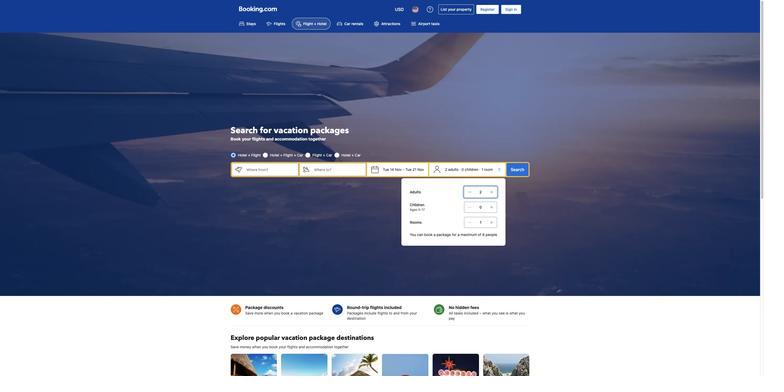 Task type: locate. For each thing, give the bounding box(es) containing it.
together down destinations
[[334, 346, 349, 350]]

flight + hotel link
[[292, 18, 331, 30]]

2 nov from the left
[[418, 168, 424, 172]]

1 vertical spatial when
[[252, 346, 261, 350]]

0 horizontal spatial tue
[[383, 168, 389, 172]]

accommodation
[[275, 137, 308, 142], [306, 346, 333, 350]]

a
[[434, 233, 436, 237], [458, 233, 460, 237], [291, 312, 293, 316]]

search
[[231, 125, 258, 137], [511, 168, 525, 172]]

explore
[[231, 334, 254, 343]]

hotel for hotel + flight + car
[[270, 153, 279, 158]]

usd button
[[392, 3, 407, 16]]

0 horizontal spatial ·
[[460, 168, 461, 172]]

0 vertical spatial and
[[266, 137, 274, 142]]

when right 'money'
[[252, 346, 261, 350]]

1 vertical spatial package
[[309, 312, 323, 316]]

vacation for package
[[282, 334, 307, 343]]

· right adults
[[460, 168, 461, 172]]

0 vertical spatial search
[[231, 125, 258, 137]]

when inside explore popular vacation package destinations save money when you book your flights and accommodation together
[[252, 346, 261, 350]]

adults
[[448, 168, 459, 172]]

0 vertical spatial included
[[384, 306, 402, 311]]

1
[[482, 168, 483, 172], [480, 221, 482, 225]]

2 down 2 adults · 0 children · 1 room
[[480, 190, 482, 195]]

2 · from the left
[[480, 168, 481, 172]]

1 vertical spatial vacation
[[294, 312, 308, 316]]

2 vertical spatial and
[[299, 346, 305, 350]]

hotel + flight + car
[[270, 153, 303, 158]]

0-
[[418, 208, 422, 212]]

1 horizontal spatial save
[[245, 312, 254, 316]]

· right children
[[480, 168, 481, 172]]

taxes
[[454, 312, 463, 316]]

1 left room
[[482, 168, 483, 172]]

rooms
[[410, 221, 422, 225]]

tue 14 nov - tue 21 nov
[[383, 168, 424, 172]]

your
[[448, 7, 456, 12], [242, 137, 251, 142], [410, 312, 417, 316], [279, 346, 286, 350]]

and inside search for vacation packages book your flights and accommodation together
[[266, 137, 274, 142]]

flights inside explore popular vacation package destinations save money when you book your flights and accommodation together
[[287, 346, 298, 350]]

tue
[[383, 168, 389, 172], [406, 168, 412, 172]]

1 tue from the left
[[383, 168, 389, 172]]

together down packages
[[309, 137, 326, 142]]

no
[[449, 306, 455, 311]]

your right book
[[242, 137, 251, 142]]

1 vertical spatial together
[[334, 346, 349, 350]]

nov right 21
[[418, 168, 424, 172]]

0 vertical spatial package
[[437, 233, 451, 237]]

children
[[465, 168, 479, 172]]

0 horizontal spatial when
[[252, 346, 261, 350]]

1 horizontal spatial tue
[[406, 168, 412, 172]]

0 horizontal spatial included
[[384, 306, 402, 311]]

package
[[437, 233, 451, 237], [309, 312, 323, 316], [309, 334, 335, 343]]

1 horizontal spatial included
[[464, 312, 479, 316]]

flights
[[252, 137, 265, 142], [370, 306, 383, 311], [378, 312, 388, 316], [287, 346, 298, 350]]

vacation inside search for vacation packages book your flights and accommodation together
[[274, 125, 308, 137]]

packages
[[347, 312, 363, 316]]

sign in
[[505, 7, 517, 12]]

package inside package discounts save more when you book a vacation package
[[309, 312, 323, 316]]

1 vertical spatial search
[[511, 168, 525, 172]]

attractions
[[381, 22, 401, 26]]

1 vertical spatial 2
[[480, 190, 482, 195]]

0 vertical spatial 0
[[462, 168, 464, 172]]

included up to
[[384, 306, 402, 311]]

1 horizontal spatial nov
[[418, 168, 424, 172]]

0 horizontal spatial a
[[291, 312, 293, 316]]

from
[[401, 312, 409, 316]]

2 vertical spatial package
[[309, 334, 335, 343]]

1 vertical spatial book
[[281, 312, 290, 316]]

2 left adults
[[445, 168, 447, 172]]

flights inside search for vacation packages book your flights and accommodation together
[[252, 137, 265, 142]]

included
[[384, 306, 402, 311], [464, 312, 479, 316]]

2
[[445, 168, 447, 172], [480, 190, 482, 195]]

1 horizontal spatial what
[[510, 312, 518, 316]]

nov
[[395, 168, 402, 172], [418, 168, 424, 172]]

trip
[[362, 306, 369, 311]]

0 vertical spatial together
[[309, 137, 326, 142]]

0 horizontal spatial save
[[231, 346, 239, 350]]

book down popular
[[269, 346, 278, 350]]

1 vertical spatial and
[[394, 312, 400, 316]]

hotel + flight
[[238, 153, 261, 158]]

1 horizontal spatial for
[[452, 233, 457, 237]]

0 horizontal spatial what
[[483, 312, 491, 316]]

attractions link
[[370, 18, 405, 30]]

destination
[[347, 317, 366, 321]]

0 horizontal spatial search
[[231, 125, 258, 137]]

book inside package discounts save more when you book a vacation package
[[281, 312, 290, 316]]

together inside search for vacation packages book your flights and accommodation together
[[309, 137, 326, 142]]

2 horizontal spatial book
[[424, 233, 433, 237]]

search inside search for vacation packages book your flights and accommodation together
[[231, 125, 258, 137]]

17
[[422, 208, 425, 212]]

when
[[264, 312, 273, 316], [252, 346, 261, 350]]

1 horizontal spatial together
[[334, 346, 349, 350]]

0 vertical spatial accommodation
[[275, 137, 308, 142]]

0 horizontal spatial nov
[[395, 168, 402, 172]]

include
[[364, 312, 377, 316]]

0 horizontal spatial 0
[[462, 168, 464, 172]]

included down fees
[[464, 312, 479, 316]]

1 up the of
[[480, 221, 482, 225]]

2 horizontal spatial a
[[458, 233, 460, 237]]

2 for 2
[[480, 190, 482, 195]]

save left 'money'
[[231, 346, 239, 350]]

you down popular
[[262, 346, 268, 350]]

vacation inside explore popular vacation package destinations save money when you book your flights and accommodation together
[[282, 334, 307, 343]]

1 horizontal spatial and
[[299, 346, 305, 350]]

and
[[266, 137, 274, 142], [394, 312, 400, 316], [299, 346, 305, 350]]

+
[[314, 22, 316, 26], [248, 153, 250, 158], [280, 153, 283, 158], [294, 153, 296, 158], [323, 153, 325, 158], [352, 153, 354, 158]]

1 vertical spatial save
[[231, 346, 239, 350]]

1 vertical spatial accommodation
[[306, 346, 333, 350]]

1 horizontal spatial 2
[[480, 190, 482, 195]]

together
[[309, 137, 326, 142], [334, 346, 349, 350]]

2 vertical spatial book
[[269, 346, 278, 350]]

0 vertical spatial 2
[[445, 168, 447, 172]]

your inside search for vacation packages book your flights and accommodation together
[[242, 137, 251, 142]]

0 horizontal spatial 2
[[445, 168, 447, 172]]

book
[[231, 137, 241, 142]]

search inside the 'search' button
[[511, 168, 525, 172]]

1 horizontal spatial ·
[[480, 168, 481, 172]]

0 horizontal spatial for
[[260, 125, 272, 137]]

your right from
[[410, 312, 417, 316]]

what right is
[[510, 312, 518, 316]]

1 horizontal spatial when
[[264, 312, 273, 316]]

1 vertical spatial 0
[[480, 205, 482, 210]]

vacation
[[274, 125, 308, 137], [294, 312, 308, 316], [282, 334, 307, 343]]

people
[[486, 233, 497, 237]]

what
[[483, 312, 491, 316], [510, 312, 518, 316]]

+ for flight + car
[[323, 153, 325, 158]]

your down popular
[[279, 346, 286, 350]]

tue right the '-'
[[406, 168, 412, 172]]

2 vertical spatial vacation
[[282, 334, 307, 343]]

21
[[413, 168, 417, 172]]

1 vertical spatial included
[[464, 312, 479, 316]]

1 horizontal spatial 0
[[480, 205, 482, 210]]

you down discounts
[[274, 312, 280, 316]]

together inside explore popular vacation package destinations save money when you book your flights and accommodation together
[[334, 346, 349, 350]]

rentals
[[352, 22, 364, 26]]

+ for hotel + flight
[[248, 153, 250, 158]]

save inside explore popular vacation package destinations save money when you book your flights and accommodation together
[[231, 346, 239, 350]]

book inside explore popular vacation package destinations save money when you book your flights and accommodation together
[[269, 346, 278, 350]]

when down discounts
[[264, 312, 273, 316]]

0 vertical spatial save
[[245, 312, 254, 316]]

save down package
[[245, 312, 254, 316]]

all
[[449, 312, 453, 316]]

included inside no hidden fees all taxes included – what you see is what you pay
[[464, 312, 479, 316]]

explore popular vacation package destinations save money when you book your flights and accommodation together
[[231, 334, 374, 350]]

discounts
[[264, 306, 284, 311]]

1 horizontal spatial book
[[281, 312, 290, 316]]

tue left '14'
[[383, 168, 389, 172]]

0 horizontal spatial and
[[266, 137, 274, 142]]

–
[[480, 312, 482, 316]]

you
[[274, 312, 280, 316], [492, 312, 498, 316], [519, 312, 525, 316], [262, 346, 268, 350]]

car
[[345, 22, 351, 26], [297, 153, 303, 158], [326, 153, 332, 158], [355, 153, 361, 158]]

your right list
[[448, 7, 456, 12]]

book right can
[[424, 233, 433, 237]]

what right –
[[483, 312, 491, 316]]

2 horizontal spatial and
[[394, 312, 400, 316]]

fees
[[471, 306, 479, 311]]

you can book a package for a maximum of 8 people
[[410, 233, 497, 237]]

maximum
[[461, 233, 477, 237]]

Where from? field
[[242, 163, 298, 177]]

0 vertical spatial 1
[[482, 168, 483, 172]]

·
[[460, 168, 461, 172], [480, 168, 481, 172]]

for
[[260, 125, 272, 137], [452, 233, 457, 237]]

0 vertical spatial when
[[264, 312, 273, 316]]

1 horizontal spatial search
[[511, 168, 525, 172]]

list your property link
[[439, 4, 474, 14]]

vacation for packages
[[274, 125, 308, 137]]

0 vertical spatial book
[[424, 233, 433, 237]]

list
[[441, 7, 447, 12]]

register link
[[476, 5, 499, 14]]

0 vertical spatial vacation
[[274, 125, 308, 137]]

hotel
[[317, 22, 327, 26], [238, 153, 247, 158], [270, 153, 279, 158], [342, 153, 351, 158]]

1 vertical spatial 1
[[480, 221, 482, 225]]

your inside explore popular vacation package destinations save money when you book your flights and accommodation together
[[279, 346, 286, 350]]

0
[[462, 168, 464, 172], [480, 205, 482, 210]]

0 horizontal spatial together
[[309, 137, 326, 142]]

save
[[245, 312, 254, 316], [231, 346, 239, 350]]

0 vertical spatial for
[[260, 125, 272, 137]]

+ for hotel + car
[[352, 153, 354, 158]]

in
[[514, 7, 517, 12]]

0 horizontal spatial book
[[269, 346, 278, 350]]

hotel + car
[[342, 153, 361, 158]]

nov left the '-'
[[395, 168, 402, 172]]

book down discounts
[[281, 312, 290, 316]]

see
[[499, 312, 505, 316]]

packages
[[310, 125, 349, 137]]



Task type: vqa. For each thing, say whether or not it's contained in the screenshot.
can
yes



Task type: describe. For each thing, give the bounding box(es) containing it.
is
[[506, 312, 509, 316]]

usd
[[395, 7, 404, 12]]

car rentals link
[[333, 18, 368, 30]]

-
[[403, 168, 405, 172]]

1 what from the left
[[483, 312, 491, 316]]

2 what from the left
[[510, 312, 518, 316]]

round-
[[347, 306, 362, 311]]

for inside search for vacation packages book your flights and accommodation together
[[260, 125, 272, 137]]

of
[[478, 233, 482, 237]]

and inside explore popular vacation package destinations save money when you book your flights and accommodation together
[[299, 346, 305, 350]]

save inside package discounts save more when you book a vacation package
[[245, 312, 254, 316]]

package
[[245, 306, 263, 311]]

you left see
[[492, 312, 498, 316]]

destinations
[[337, 334, 374, 343]]

flight + car
[[313, 153, 332, 158]]

search button
[[507, 163, 529, 177]]

flight + hotel
[[303, 22, 327, 26]]

money
[[240, 346, 251, 350]]

you right is
[[519, 312, 525, 316]]

airport taxis link
[[407, 18, 444, 30]]

1 · from the left
[[460, 168, 461, 172]]

vacation inside package discounts save more when you book a vacation package
[[294, 312, 308, 316]]

can
[[417, 233, 423, 237]]

property
[[457, 7, 472, 12]]

flights
[[274, 22, 286, 26]]

hotel for hotel + flight
[[238, 153, 247, 158]]

sign in link
[[501, 5, 521, 14]]

+ for hotel + flight + car
[[280, 153, 283, 158]]

2 adults · 0 children · 1 room
[[445, 168, 493, 172]]

2 for 2 adults · 0 children · 1 room
[[445, 168, 447, 172]]

adults
[[410, 190, 421, 195]]

list your property
[[441, 7, 472, 12]]

a inside package discounts save more when you book a vacation package
[[291, 312, 293, 316]]

search for search
[[511, 168, 525, 172]]

8
[[483, 233, 485, 237]]

car rentals
[[345, 22, 364, 26]]

you
[[410, 233, 416, 237]]

accommodation inside search for vacation packages book your flights and accommodation together
[[275, 137, 308, 142]]

booking.com online hotel reservations image
[[239, 6, 277, 13]]

hotel inside the flight + hotel link
[[317, 22, 327, 26]]

2 tue from the left
[[406, 168, 412, 172]]

search for vacation packages book your flights and accommodation together
[[231, 125, 349, 142]]

ages
[[410, 208, 417, 212]]

popular
[[256, 334, 280, 343]]

taxis
[[432, 22, 440, 26]]

stays link
[[235, 18, 260, 30]]

package inside explore popular vacation package destinations save money when you book your flights and accommodation together
[[309, 334, 335, 343]]

Where to? field
[[310, 163, 366, 177]]

airport
[[418, 22, 431, 26]]

room
[[484, 168, 493, 172]]

pay
[[449, 317, 455, 321]]

14
[[390, 168, 394, 172]]

airport taxis
[[418, 22, 440, 26]]

stays
[[246, 22, 256, 26]]

1 nov from the left
[[395, 168, 402, 172]]

flights link
[[262, 18, 290, 30]]

round-trip flights included packages include flights to and from your destination
[[347, 306, 417, 321]]

sign
[[505, 7, 513, 12]]

no hidden fees all taxes included – what you see is what you pay
[[449, 306, 525, 321]]

your inside round-trip flights included packages include flights to and from your destination
[[410, 312, 417, 316]]

+ for flight + hotel
[[314, 22, 316, 26]]

to
[[389, 312, 393, 316]]

hidden
[[456, 306, 470, 311]]

you inside package discounts save more when you book a vacation package
[[274, 312, 280, 316]]

children ages 0-17
[[410, 203, 425, 212]]

and inside round-trip flights included packages include flights to and from your destination
[[394, 312, 400, 316]]

more
[[255, 312, 263, 316]]

1 vertical spatial for
[[452, 233, 457, 237]]

register
[[481, 7, 495, 12]]

package discounts save more when you book a vacation package
[[245, 306, 323, 316]]

hotel for hotel + car
[[342, 153, 351, 158]]

when inside package discounts save more when you book a vacation package
[[264, 312, 273, 316]]

search for search for vacation packages book your flights and accommodation together
[[231, 125, 258, 137]]

1 horizontal spatial a
[[434, 233, 436, 237]]

accommodation inside explore popular vacation package destinations save money when you book your flights and accommodation together
[[306, 346, 333, 350]]

you inside explore popular vacation package destinations save money when you book your flights and accommodation together
[[262, 346, 268, 350]]

children
[[410, 203, 425, 207]]

car inside car rentals link
[[345, 22, 351, 26]]

included inside round-trip flights included packages include flights to and from your destination
[[384, 306, 402, 311]]



